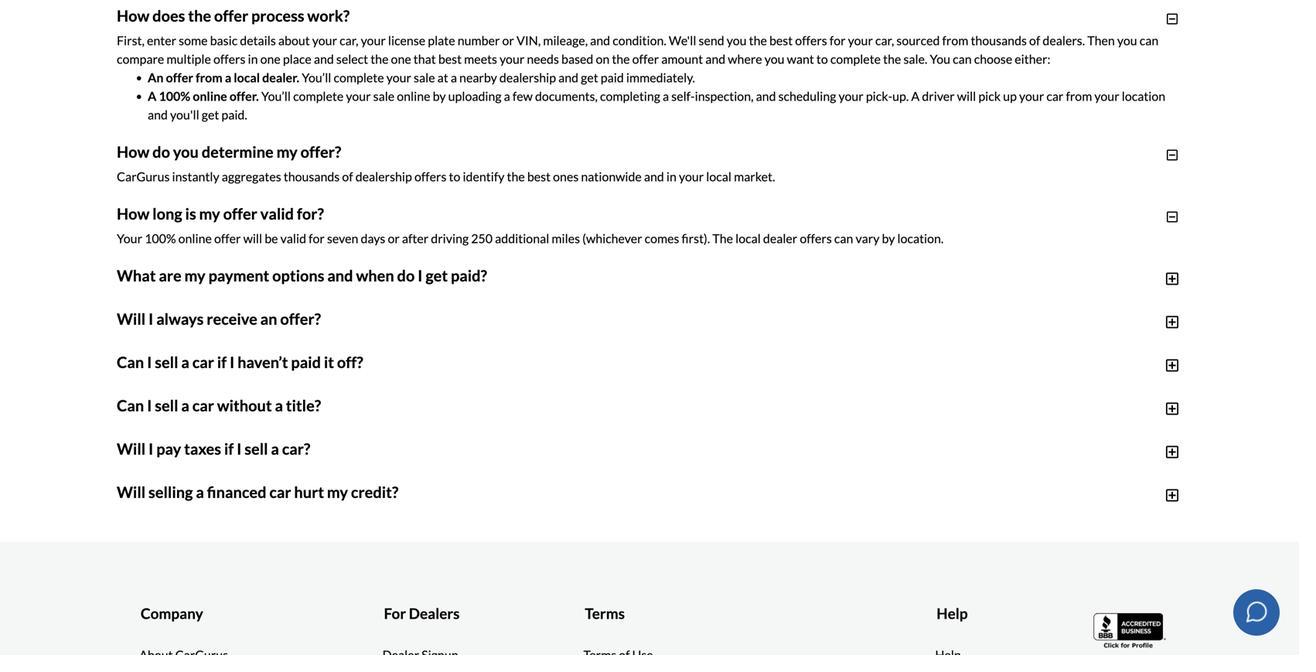 Task type: describe. For each thing, give the bounding box(es) containing it.
as right debt
[[832, 509, 844, 524]]

self-
[[672, 88, 695, 103]]

meet
[[352, 546, 380, 561]]

business
[[1013, 311, 1059, 326]]

0 horizontal spatial selling
[[117, 385, 154, 400]]

car inside understanding taxes when buying and selling a car
[[293, 522, 313, 537]]

paid up agreed
[[859, 484, 882, 499]]

local up 'offer.'
[[234, 70, 260, 85]]

profit
[[1143, 466, 1174, 481]]

days inside how long is my offer valid for? your 100% online offer will be valid for seven days or after driving 250 additional miles (whichever comes first). the local dealer offers can vary by location.
[[361, 231, 385, 246]]

1 vertical spatial complete
[[334, 70, 384, 85]]

or down should
[[745, 441, 757, 456]]

before up old
[[491, 423, 527, 438]]

in inside can i sell a car without a title? in most states, no. rules around car titles vary by state, but—generally speaking—if you've lost your vehicle's title, it should be possible to obtain a replacement by contacting your state's department of motor vehicles (dmv). note: obtaining a new title invalidates a car's old title.there are other reasons why you might not be in possession of your car's title, such as if the car still has a lien against it, or if it was bought from a previous owner that didn't have the title. our guide to
[[790, 441, 800, 456]]

can up location
[[1140, 33, 1159, 48]]

contacting
[[980, 423, 1038, 438]]

1 we from the left
[[529, 423, 545, 438]]

if up state's
[[1074, 404, 1082, 419]]

1 vertical spatial off
[[421, 423, 436, 438]]

loan.
[[924, 478, 950, 493]]

only
[[1039, 466, 1062, 481]]

i inside can i sell a car without a title? in most states, no. rules around car titles vary by state, but—generally speaking—if you've lost your vehicle's title, it should be possible to obtain a replacement by contacting your state's department of motor vehicles (dmv). note: obtaining a new title invalidates a car's old title.there are other reasons why you might not be in possession of your car's title, such as if the car still has a lien against it, or if it was bought from a previous owner that didn't have the title. our guide to
[[147, 396, 152, 415]]

to right way
[[690, 311, 701, 326]]

against
[[1123, 441, 1162, 456]]

credit inside alternative routes that will harm your credit include paying a settlement balance, voluntary surrender of the vehicle or repossession of the vehicle. if you're struggling to pay back your car loan, it's important to speak to the lender to see what options might be available to you.
[[322, 590, 354, 605]]

will inside how long is my offer valid for? your 100% online offer will be valid for seven days or after driving 250 additional miles (whichever comes first). the local dealer offers can vary by location.
[[243, 231, 262, 246]]

limits
[[929, 330, 958, 345]]

you'll inside if you've accepted an 100% online offer from cargurus and the offer is greater than the amount you owe on your car loan, we'll pay off your loan and send you the difference. if your offer is less than the amount you owe, you'll need to either pay off your loan before we can pay you, or pay us the difference before we can pay your lender. if you sell your car to a local dealer, the dealer will guide you through the loan settling process as part of the sale or the purchase of your next vehicle. if you're selling to an individual, you'll need to settle the outstanding auto loan with the lender, who in turn will then release the car's title (assuming they hold it—this varies by state). please note: calculating the amount you owe on your car loan isn't as simple as multiplying your monthly payment by the number of months remaining on your loan. contact your lending institution and request a payout amount to determine the exact amount. then settle that amount before selling your car.
[[319, 460, 348, 475]]

1 horizontal spatial payoff
[[402, 546, 437, 561]]

after
[[402, 231, 429, 246]]

how for how does the offer process work?
[[117, 6, 150, 25]]

hold inside bank transfer. link your bank account through our secure portal for the fastest, most hassle-free way to receive your funds. you'll receive payment in one to three business days. check. request a check and you'll have to wait a few hours for it to be activated before you can deposit it on pick-up day. some banks have deposit limits and may hold funds for several days before depositing the funds into your account.
[[1008, 330, 1032, 345]]

you've inside if you've accepted an 100% online offer from cargurus and the offer is greater than the amount you owe on your car loan, we'll pay off your loan and send you the difference. if your offer is less than the amount you owe, you'll need to either pay off your loan before we can pay you, or pay us the difference before we can pay your lender. if you sell your car to a local dealer, the dealer will guide you through the loan settling process as part of the sale or the purchase of your next vehicle. if you're selling to an individual, you'll need to settle the outstanding auto loan with the lender, who in turn will then release the car's title (assuming they hold it—this varies by state). please note: calculating the amount you owe on your car loan isn't as simple as multiplying your monthly payment by the number of months remaining on your loan. contact your lending institution and request a payout amount to determine the exact amount. then settle that amount before selling your car.
[[158, 404, 193, 419]]

sell up because
[[214, 546, 232, 561]]

the rules and laws on what taxes you pay when selling your car to a private party vary by state (and in some cases even by city). the most important thing to know is that you only pay tax on any profit made from the car sale. if you sell a car for less than you paid for, there's no sales tax. however, if you sell your car for more money than you paid for it, the internal revenue services (irs) considers that a capital gain, and you'll need to report it when you file your federal and state income taxes. only then will you know if you owe any taxes. for more information, read out full guide:
[[117, 466, 1174, 518]]

paid right these
[[291, 353, 321, 371]]

might inside if you're worried that selling a financed car might hurt your credit, the important point to consider is whether you can settle your debt as agreed with the lender. contact your lender and ask for your payoff balance, which is a figure based on the remainder of the loan payments plus accompanying interest and fees. if you can sell your car and settle the payoff loan with the lender, then it won't hurt your credit. if you sell your car but still can't meet the payoff balance, there are other options open to you, such as refinancing the remaining balance to make payments smaller. doing this shouldn't hurt your credit because you'll still be paying the loan back in full.
[[347, 509, 379, 524]]

there
[[486, 546, 515, 561]]

amount down simple
[[437, 497, 479, 512]]

0 horizontal spatial receive
[[207, 310, 257, 328]]

sale. inside the rules and laws on what taxes you pay when selling your car to a private party vary by state (and in some cases even by city). the most important thing to know is that you only pay tax on any profit made from the car sale. if you sell a car for less than you paid for, there's no sales tax. however, if you sell your car for more money than you paid for it, the internal revenue services (irs) considers that a capital gain, and you'll need to report it when you file your federal and state income taxes. only then will you know if you owe any taxes. for more information, read out full guide:
[[217, 484, 241, 499]]

nationwide
[[581, 169, 642, 184]]

loan up replacement
[[894, 404, 918, 419]]

1 horizontal spatial any
[[819, 503, 838, 518]]

and left laws in the bottom left of the page
[[169, 466, 189, 481]]

for more information, see our guide: how to trade in a car that isn't paid off .
[[117, 534, 532, 549]]

then inside if you're worried that selling a financed car might hurt your credit, the important point to consider is whether you can settle your debt as agreed with the lender. contact your lender and ask for your payoff balance, which is a figure based on the remainder of the loan payments plus accompanying interest and fees. if you can sell your car and settle the payoff loan with the lender, then it won't hurt your credit. if you sell your car but still can't meet the payoff balance, there are other options open to you, such as refinancing the remaining balance to make payments smaller. doing this shouldn't hurt your credit because you'll still be paying the loan back in full.
[[1078, 528, 1103, 543]]

alternative
[[117, 590, 178, 605]]

if down made
[[117, 509, 125, 524]]

you'll inside bank transfer. link your bank account through our secure portal for the fastest, most hassle-free way to receive your funds. you'll receive payment in one to three business days. check. request a check and you'll have to wait a few hours for it to be activated before you can deposit it on pick-up day. some banks have deposit limits and may hold funds for several days before depositing the funds into your account.
[[299, 330, 328, 345]]

0 horizontal spatial owe
[[295, 478, 318, 493]]

0 horizontal spatial see
[[238, 534, 256, 549]]

0 vertical spatial best
[[770, 33, 793, 48]]

on inside if you're worried that selling a financed car might hurt your credit, the important point to consider is whether you can settle your debt as agreed with the lender. contact your lender and ask for your payoff balance, which is a figure based on the remainder of the loan payments plus accompanying interest and fees. if you can sell your car and settle the payoff loan with the lender, then it won't hurt your credit. if you sell your car but still can't meet the payoff balance, there are other options open to you, such as refinancing the remaining balance to make payments smaller. doing this shouldn't hurt your credit because you'll still be paying the loan back in full.
[[323, 528, 337, 543]]

car up car?
[[289, 423, 306, 438]]

1 horizontal spatial dealer.
[[262, 70, 299, 85]]

local inside if you've accepted an 100% online offer from cargurus and the offer is greater than the amount you owe on your car loan, we'll pay off your loan and send you the difference. if your offer is less than the amount you owe, you'll need to either pay off your loan before we can pay you, or pay us the difference before we can pay your lender. if you sell your car to a local dealer, the dealer will guide you through the loan settling process as part of the sale or the purchase of your next vehicle. if you're selling to an individual, you'll need to settle the outstanding auto loan with the lender, who in turn will then release the car's title (assuming they hold it—this varies by state). please note: calculating the amount you owe on your car loan isn't as simple as multiplying your monthly payment by the number of months remaining on your loan. contact your lending institution and request a payout amount to determine the exact amount. then settle that amount before selling your car.
[[270, 441, 296, 456]]

it left was
[[141, 460, 149, 475]]

that up the taxes
[[117, 503, 139, 518]]

0 horizontal spatial know
[[729, 503, 759, 518]]

title inside can i sell a car without a title? in most states, no. rules around car titles vary by state, but—generally speaking—if you've lost your vehicle's title, it should be possible to obtain a replacement by contacting your state's department of motor vehicles (dmv). note: obtaining a new title invalidates a car's old title.there are other reasons why you might not be in possession of your car's title, such as if the car still has a lien against it, or if it was bought from a previous owner that didn't have the title. our guide to
[[377, 441, 399, 456]]

a up figure in the bottom of the page
[[271, 509, 277, 524]]

2 car, from the left
[[876, 33, 894, 48]]

is up department
[[1140, 404, 1149, 419]]

and right place
[[314, 51, 334, 66]]

laws,
[[534, 404, 561, 419]]

offers inside how long is my offer valid for? your 100% online offer will be valid for seven days or after driving 250 additional miles (whichever comes first). the local dealer offers can vary by location.
[[800, 231, 832, 246]]

0 vertical spatial valid
[[260, 204, 294, 223]]

car down taxes,
[[753, 404, 770, 419]]

pay up was
[[156, 440, 181, 458]]

days inside bank transfer. link your bank account through our secure portal for the fastest, most hassle-free way to receive your funds. you'll receive payment in one to three business days. check. request a check and you'll have to wait a few hours for it to be activated before you can deposit it on pick-up day. some banks have deposit limits and may hold funds for several days before depositing the funds into your account.
[[1126, 330, 1151, 345]]

it inside if you're worried that selling a financed car might hurt your credit, the important point to consider is whether you can settle your debt as agreed with the lender. contact your lender and ask for your payoff balance, which is a figure based on the remainder of the loan payments plus accompanying interest and fees. if you can sell your car and settle the payoff loan with the lender, then it won't hurt your credit. if you sell your car but still can't meet the payoff balance, there are other options open to you, such as refinancing the remaining balance to make payments smaller. doing this shouldn't hurt your credit because you'll still be paying the loan back in full.
[[1105, 528, 1113, 543]]

owe,
[[262, 423, 287, 438]]

0 horizontal spatial have
[[330, 330, 356, 345]]

and left ask in the right of the page
[[1083, 509, 1103, 524]]

car up varies
[[1030, 441, 1047, 456]]

and up documents,
[[559, 70, 579, 85]]

can up refinancing
[[765, 528, 784, 543]]

0 vertical spatial owe
[[685, 404, 707, 419]]

to down around at the bottom left
[[248, 441, 259, 456]]

and up replacement
[[920, 404, 940, 419]]

paid.
[[222, 107, 247, 122]]

1 taxes. from the left
[[596, 503, 627, 518]]

us
[[652, 423, 664, 438]]

individual,
[[261, 460, 316, 475]]

pay left us
[[630, 423, 649, 438]]

vehicle
[[698, 590, 736, 605]]

by inside you'll complete your sale online by uploading a few documents, completing a self-inspection, and scheduling your pick-up. a driver will pick up your car from your location and you'll get paid.
[[433, 88, 446, 103]]

1 horizontal spatial state
[[592, 466, 619, 481]]

money
[[771, 484, 807, 499]]

account
[[307, 311, 350, 326]]

0 horizontal spatial funds
[[265, 348, 296, 363]]

1 horizontal spatial balance,
[[439, 546, 483, 561]]

that
[[433, 534, 458, 549]]

for up report
[[325, 484, 341, 499]]

for?
[[297, 204, 324, 223]]

is up interest
[[642, 509, 650, 524]]

then inside if you've accepted an 100% online offer from cargurus and the offer is greater than the amount you owe on your car loan, we'll pay off your loan and send you the difference. if your offer is less than the amount you owe, you'll need to either pay off your loan before we can pay you, or pay us the difference before we can pay your lender. if you sell your car to a local dealer, the dealer will guide you through the loan settling process as part of the sale or the purchase of your next vehicle. if you're selling to an individual, you'll need to settle the outstanding auto loan with the lender, who in turn will then release the car's title (assuming they hold it—this varies by state). please note: calculating the amount you owe on your car loan isn't as simple as multiplying your monthly payment by the number of months remaining on your loan. contact your lending institution and request a payout amount to determine the exact amount. then settle that amount before selling your car.
[[738, 460, 763, 475]]

title.there
[[517, 441, 573, 456]]

2 vertical spatial more
[[138, 534, 166, 549]]

select
[[336, 51, 368, 66]]

0 horizontal spatial our
[[258, 534, 277, 549]]

file
[[415, 503, 432, 518]]

identify
[[463, 169, 505, 184]]

car up report
[[306, 484, 323, 499]]

that up the revenue
[[992, 466, 1014, 481]]

1 horizontal spatial sale
[[414, 70, 435, 85]]

0 vertical spatial balance,
[[153, 528, 198, 543]]

selling inside if you're worried that selling a financed car might hurt your credit, the important point to consider is whether you can settle your debt as agreed with the lender. contact your lender and ask for your payoff balance, which is a figure based on the remainder of the loan payments plus accompanying interest and fees. if you can sell your car and settle the payoff loan with the lender, then it won't hurt your credit. if you sell your car but still can't meet the payoff balance, there are other options open to you, such as refinancing the remaining balance to make payments smaller. doing this shouldn't hurt your credit because you'll still be paying the loan back in full.
[[234, 509, 268, 524]]

in up obtain
[[871, 404, 881, 419]]

and up but—generally
[[445, 404, 465, 419]]

determine inside if you've accepted an 100% online offer from cargurus and the offer is greater than the amount you owe on your car loan, we'll pay off your loan and send you the difference. if your offer is less than the amount you owe, you'll need to either pay off your loan before we can pay you, or pay us the difference before we can pay your lender. if you sell your car to a local dealer, the dealer will guide you through the loan settling process as part of the sale or the purchase of your next vehicle. if you're selling to an individual, you'll need to settle the outstanding auto loan with the lender, who in turn will then release the car's title (assuming they hold it—this varies by state). please note: calculating the amount you owe on your car loan isn't as simple as multiplying your monthly payment by the number of months remaining on your loan. contact your lending institution and request a payout amount to determine the exact amount. then settle that amount before selling your car.
[[495, 497, 551, 512]]

smaller.
[[1008, 546, 1049, 561]]

you're inside if you've accepted an 100% online offer from cargurus and the offer is greater than the amount you owe on your car loan, we'll pay off your loan and send you the difference. if your offer is less than the amount you owe, you'll need to either pay off your loan before we can pay you, or pay us the difference before we can pay your lender. if you sell your car to a local dealer, the dealer will guide you through the loan settling process as part of the sale or the purchase of your next vehicle. if you're selling to an individual, you'll need to settle the outstanding auto loan with the lender, who in turn will then release the car's title (assuming they hold it—this varies by state). please note: calculating the amount you owe on your car loan isn't as simple as multiplying your monthly payment by the number of months remaining on your loan. contact your lending institution and request a payout amount to determine the exact amount. then settle that amount before selling your car.
[[158, 460, 192, 475]]

credit inside if you're worried that selling a financed car might hurt your credit, the important point to consider is whether you can settle your debt as agreed with the lender. contact your lender and ask for your payoff balance, which is a figure based on the remainder of the loan payments plus accompanying interest and fees. if you can sell your car and settle the payoff loan with the lender, then it won't hurt your credit. if you sell your car but still can't meet the payoff balance, there are other options open to you, such as refinancing the remaining balance to make payments smaller. doing this shouldn't hurt your credit because you'll still be paying the loan back in full.
[[170, 565, 202, 580]]

hassle-
[[603, 311, 641, 326]]

on inside bank transfer. link your bank account through our secure portal for the fastest, most hassle-free way to receive your funds. you'll receive payment in one to three business days. check. request a check and you'll have to wait a few hours for it to be activated before you can deposit it on pick-up day. some banks have deposit limits and may hold funds for several days before depositing the funds into your account.
[[709, 330, 722, 345]]

1 horizontal spatial trade-
[[1030, 385, 1063, 400]]

in inside the rules and laws on what taxes you pay when selling your car to a private party vary by state (and in some cases even by city). the most important thing to know is that you only pay tax on any profit made from the car sale. if you sell a car for less than you paid for, there's no sales tax. however, if you sell your car for more money than you paid for it, the internal revenue services (irs) considers that a capital gain, and you'll need to report it when you file your federal and state income taxes. only then will you know if you owe any taxes. for more information, read out full guide:
[[648, 466, 658, 481]]

work?
[[307, 6, 350, 25]]

most inside the rules and laws on what taxes you pay when selling your car to a private party vary by state (and in some cases even by city). the most important thing to know is that you only pay tax on any profit made from the car sale. if you sell a car for less than you paid for, there's no sales tax. however, if you sell your car for more money than you paid for it, the internal revenue services (irs) considers that a capital gain, and you'll need to report it when you file your federal and state income taxes. only then will you know if you owe any taxes. for more information, read out full guide:
[[818, 466, 845, 481]]

market.
[[734, 169, 775, 184]]

few inside you'll complete your sale online by uploading a few documents, completing a self-inspection, and scheduling your pick-up. a driver will pick up your car from your location and you'll get paid.
[[513, 88, 533, 103]]

if down 'selling to a local dealer.'
[[148, 404, 156, 419]]

department
[[1104, 423, 1171, 438]]

a up 'selling to a local dealer.'
[[181, 353, 189, 371]]

250
[[471, 231, 493, 246]]

dealer inside the dealer will pay you on the spot. to increase your purchasing power and potentially save on taxes, consider trading in your car. by applying your trade-in value to your down payment, you can decrease or even eliminate it. depending on your state's tax laws, a trade-in could potentially save you thousands of dollars in sales tax.
[[270, 385, 304, 400]]

to up new
[[350, 423, 362, 438]]

made
[[117, 484, 147, 499]]

can up purchasing
[[549, 361, 568, 376]]

0 vertical spatial funds
[[1034, 330, 1064, 345]]

a right has
[[1092, 441, 1098, 456]]

0 horizontal spatial dealer.
[[208, 385, 245, 400]]

and down 'seven'
[[327, 266, 353, 285]]

1 horizontal spatial need
[[321, 423, 348, 438]]

1 horizontal spatial receive
[[704, 311, 743, 326]]

a down (dmv). at the bottom left of page
[[244, 460, 250, 475]]

1 horizontal spatial you'll
[[302, 70, 331, 85]]

of inside 'how do you determine my offer? cargurus instantly aggregates thousands of dealership offers to identify the best ones nationwide and in your local market.'
[[342, 169, 353, 184]]

what inside the rules and laws on what taxes you pay when selling your car to a private party vary by state (and in some cases even by city). the most important thing to know is that you only pay tax on any profit made from the car sale. if you sell a car for less than you paid for, there's no sales tax. however, if you sell your car for more money than you paid for it, the internal revenue services (irs) considers that a capital gain, and you'll need to report it when you file your federal and state income taxes. only then will you know if you owe any taxes. for more information, read out full guide:
[[234, 466, 262, 481]]

and inside 'how do you determine my offer? cargurus instantly aggregates thousands of dealership offers to identify the best ones nationwide and in your local market.'
[[644, 169, 664, 184]]

company
[[141, 605, 203, 622]]

1 vertical spatial potentially
[[650, 404, 708, 419]]

still right but
[[302, 546, 321, 561]]

we'll
[[801, 404, 825, 419]]

car down previous
[[269, 483, 291, 501]]

consider inside if you're worried that selling a financed car might hurt your credit, the important point to consider is whether you can settle your debt as agreed with the lender. contact your lender and ask for your payoff balance, which is a figure based on the remainder of the loan payments plus accompanying interest and fees. if you can sell your car and settle the payoff loan with the lender, then it won't hurt your credit. if you sell your car but still can't meet the payoff balance, there are other options open to you, such as refinancing the remaining balance to make payments smaller. doing this shouldn't hurt your credit because you'll still be paying the loan back in full.
[[593, 509, 639, 524]]

title inside if you've accepted an 100% online offer from cargurus and the offer is greater than the amount you owe on your car loan, we'll pay off your loan and send you the difference. if your offer is less than the amount you owe, you'll need to either pay off your loan before we can pay you, or pay us the difference before we can pay your lender. if you sell your car to a local dealer, the dealer will guide you through the loan settling process as part of the sale or the purchase of your next vehicle. if you're selling to an individual, you'll need to settle the outstanding auto loan with the lender, who in turn will then release the car's title (assuming they hold it—this varies by state). please note: calculating the amount you owe on your car loan isn't as simple as multiplying your monthly payment by the number of months remaining on your loan. contact your lending institution and request a payout amount to determine the exact amount. then settle that amount before selling your car.
[[854, 460, 876, 475]]

why
[[672, 441, 695, 456]]

information, inside the rules and laws on what taxes you pay when selling your car to a private party vary by state (and in some cases even by city). the most important thing to know is that you only pay tax on any profit made from the car sale. if you sell a car for less than you paid for, there's no sales tax. however, if you sell your car for more money than you paid for it, the internal revenue services (irs) considers that a capital gain, and you'll need to report it when you file your federal and state income taxes. only then will you know if you owe any taxes. for more information, read out full guide:
[[926, 503, 992, 518]]

understanding
[[1098, 503, 1178, 518]]

or inside alternative routes that will harm your credit include paying a settlement balance, voluntary surrender of the vehicle or repossession of the vehicle. if you're struggling to pay back your car loan, it's important to speak to the lender to see what options might be available to you.
[[738, 590, 750, 605]]

of left these
[[244, 361, 255, 376]]

local inside how long is my offer valid for? your 100% online offer will be valid for seven days or after driving 250 additional miles (whichever comes first). the local dealer offers can vary by location.
[[736, 231, 761, 246]]

lender, inside if you've accepted an 100% online offer from cargurus and the offer is greater than the amount you owe on your car loan, we'll pay off your loan and send you the difference. if your offer is less than the amount you owe, you'll need to either pay off your loan before we can pay you, or pay us the difference before we can pay your lender. if you sell your car to a local dealer, the dealer will guide you through the loan settling process as part of the sale or the purchase of your next vehicle. if you're selling to an individual, you'll need to settle the outstanding auto loan with the lender, who in turn will then release the car's title (assuming they hold it—this varies by state). please note: calculating the amount you owe on your car loan isn't as simple as multiplying your monthly payment by the number of months remaining on your loan. contact your lending institution and request a payout amount to determine the exact amount. then settle that amount before selling your car.
[[613, 460, 650, 475]]

if left 'rules'
[[131, 460, 138, 475]]

0 vertical spatial when
[[356, 266, 394, 285]]

paid up completing
[[601, 70, 624, 85]]

for inside the rules and laws on what taxes you pay when selling your car to a private party vary by state (and in some cases even by city). the most important thing to know is that you only pay tax on any profit made from the car sale. if you sell a car for less than you paid for, there's no sales tax. however, if you sell your car for more money than you paid for it, the internal revenue services (irs) considers that a capital gain, and you'll need to report it when you file your federal and state income taxes. only then will you know if you owe any taxes. for more information, read out full guide:
[[874, 503, 892, 518]]

first).
[[682, 231, 710, 246]]

from inside the rules and laws on what taxes you pay when selling your car to a private party vary by state (and in some cases even by city). the most important thing to know is that you only pay tax on any profit made from the car sale. if you sell a car for less than you paid for, there's no sales tax. however, if you sell your car for more money than you paid for it, the internal revenue services (irs) considers that a capital gain, and you'll need to report it when you file your federal and state income taxes. only then will you know if you owe any taxes. for more information, read out full guide:
[[149, 484, 175, 499]]

payment,
[[117, 404, 167, 419]]

as right the isn't
[[434, 478, 445, 493]]

purchasing
[[528, 385, 587, 400]]

for down (assuming
[[885, 484, 901, 499]]

lender, inside if you're worried that selling a financed car might hurt your credit, the important point to consider is whether you can settle your debt as agreed with the lender. contact your lender and ask for your payoff balance, which is a figure based on the remainder of the loan payments plus accompanying interest and fees. if you can sell your car and settle the payoff loan with the lender, then it won't hurt your credit. if you sell your car but still can't meet the payoff balance, there are other options open to you, such as refinancing the remaining balance to make payments smaller. doing this shouldn't hurt your credit because you'll still be paying the loan back in full.
[[1039, 528, 1075, 543]]

with right agreed
[[886, 509, 910, 524]]

in right trading
[[876, 385, 886, 400]]

1 vertical spatial when
[[339, 466, 369, 481]]

difference
[[687, 423, 742, 438]]

0 horizontal spatial process
[[251, 6, 304, 25]]

how for how do you determine my offer? cargurus instantly aggregates thousands of dealership offers to identify the best ones nationwide and in your local market.
[[117, 143, 150, 161]]

of right part
[[687, 441, 698, 456]]

pay right only
[[1064, 466, 1084, 481]]

and down no at the left of page
[[502, 503, 522, 518]]

a right the wait at bottom left
[[398, 330, 404, 345]]

dollars
[[831, 404, 868, 419]]

options inside alternative routes that will harm your credit include paying a settlement balance, voluntary surrender of the vehicle or repossession of the vehicle. if you're struggling to pay back your car loan, it's important to speak to the lender to see what options might be available to you.
[[357, 608, 398, 623]]

0 horizontal spatial payoff
[[117, 528, 151, 543]]

online inside if you've accepted an 100% online offer from cargurus and the offer is greater than the amount you owe on your car loan, we'll pay off your loan and send you the difference. if your offer is less than the amount you owe, you'll need to either pay off your loan before we can pay you, or pay us the difference before we can pay your lender. if you sell your car to a local dealer, the dealer will guide you through the loan settling process as part of the sale or the purchase of your next vehicle. if you're selling to an individual, you'll need to settle the outstanding auto loan with the lender, who in turn will then release the car's title (assuming they hold it—this varies by state). please note: calculating the amount you owe on your car loan isn't as simple as multiplying your monthly payment by the number of months remaining on your loan. contact your lending institution and request a payout amount to determine the exact amount. then settle that amount before selling your car.
[[296, 404, 330, 419]]

offer? for an
[[280, 310, 321, 328]]

and down whether
[[682, 528, 702, 543]]

our
[[472, 460, 494, 475]]

surrender
[[608, 590, 662, 605]]

to
[[437, 385, 450, 400]]

0 horizontal spatial state
[[524, 503, 552, 518]]

lost
[[599, 423, 619, 438]]

will inside the rules and laws on what taxes you pay when selling your car to a private party vary by state (and in some cases even by city). the most important thing to know is that you only pay tax on any profit made from the car sale. if you sell a car for less than you paid for, there's no sales tax. however, if you sell your car for more money than you paid for it, the internal revenue services (irs) considers that a capital gain, and you'll need to report it when you file your federal and state income taxes. only then will you know if you owe any taxes. for more information, read out full guide:
[[685, 503, 704, 518]]

click for the bbb business review of this auto listing service in cambridge ma image
[[1094, 611, 1168, 650]]

with down read
[[992, 528, 1016, 543]]

1 horizontal spatial more
[[740, 484, 768, 499]]

0 horizontal spatial title,
[[697, 423, 721, 438]]

loan, inside alternative routes that will harm your credit include paying a settlement balance, voluntary surrender of the vehicle or repossession of the vehicle. if you're struggling to pay back your car loan, it's important to speak to the lender to see what options might be available to you.
[[1115, 590, 1141, 605]]

2 horizontal spatial payoff
[[929, 528, 964, 543]]

by down it.
[[365, 423, 378, 438]]

sell inside if you've accepted an 100% online offer from cargurus and the offer is greater than the amount you owe on your car loan, we'll pay off your loan and send you the difference. if your offer is less than the amount you owe, you'll need to either pay off your loan before we can pay you, or pay us the difference before we can pay your lender. if you sell your car to a local dealer, the dealer will guide you through the loan settling process as part of the sale or the purchase of your next vehicle. if you're selling to an individual, you'll need to settle the outstanding auto loan with the lender, who in turn will then release the car's title (assuming they hold it—this varies by state). please note: calculating the amount you owe on your car loan isn't as simple as multiplying your monthly payment by the number of months remaining on your loan. contact your lending institution and request a payout amount to determine the exact amount. then settle that amount before selling your car.
[[180, 441, 199, 456]]

1 vertical spatial any
[[1122, 466, 1141, 481]]

but
[[281, 546, 299, 561]]

vary inside can i sell a car without a title? in most states, no. rules around car titles vary by state, but—generally speaking—if you've lost your vehicle's title, it should be possible to obtain a replacement by contacting your state's department of motor vehicles (dmv). note: obtaining a new title invalidates a car's old title.there are other reasons why you might not be in possession of your car's title, such as if the car still has a lien against it, or if it was bought from a previous owner that didn't have the title. our guide to
[[339, 423, 362, 438]]

settle down cases
[[682, 497, 713, 512]]

cases
[[691, 466, 721, 481]]

car. inside if you've accepted an 100% online offer from cargurus and the offer is greater than the amount you owe on your car loan, we'll pay off your loan and send you the difference. if your offer is less than the amount you owe, you'll need to either pay off your loan before we can pay you, or pay us the difference before we can pay your lender. if you sell your car to a local dealer, the dealer will guide you through the loan settling process as part of the sale or the purchase of your next vehicle. if you're selling to an individual, you'll need to settle the outstanding auto loan with the lender, who in turn will then release the car's title (assuming they hold it—this varies by state). please note: calculating the amount you owe on your car loan isn't as simple as multiplying your monthly payment by the number of months remaining on your loan. contact your lending institution and request a payout amount to determine the exact amount. then settle that amount before selling your car.
[[886, 497, 905, 512]]

financed inside if you're worried that selling a financed car might hurt your credit, the important point to consider is whether you can settle your debt as agreed with the lender. contact your lender and ask for your payoff balance, which is a figure based on the remainder of the loan payments plus accompanying interest and fees. if you can sell your car and settle the payoff loan with the lender, then it won't hurt your credit. if you sell your car but still can't meet the payoff balance, there are other options open to you, such as refinancing the remaining balance to make payments smaller. doing this shouldn't hurt your credit because you'll still be paying the loan back in full.
[[279, 509, 326, 524]]

0 horizontal spatial car's
[[471, 441, 496, 456]]

a inside you'll complete your sale online by uploading a few documents, completing a self-inspection, and scheduling your pick-up. a driver will pick up your car from your location and you'll get paid.
[[911, 88, 920, 103]]

car down cases
[[702, 484, 719, 499]]

an offer from a local dealer. you'll complete your sale at a nearby dealership and get paid immediately.
[[148, 70, 695, 85]]

pick- inside you'll complete your sale online by uploading a few documents, completing a self-inspection, and scheduling your pick-up. a driver will pick up your car from your location and you'll get paid.
[[866, 88, 893, 103]]

in up lost
[[605, 404, 615, 419]]

a left new
[[343, 441, 349, 456]]

sales inside the rules and laws on what taxes you pay when selling your car to a private party vary by state (and in some cases even by city). the most important thing to know is that you only pay tax on any profit made from the car sale. if you sell a car for less than you paid for, there's no sales tax. however, if you sell your car for more money than you paid for it, the internal revenue services (irs) considers that a capital gain, and you'll need to report it when you file your federal and state income taxes. only then will you know if you owe any taxes. for more information, read out full guide:
[[517, 484, 544, 499]]

1 vertical spatial save
[[711, 404, 735, 419]]

terms
[[585, 605, 625, 622]]

pay down 'dealer,'
[[317, 466, 337, 481]]

for inside first, enter some basic details about your car, your license plate number or vin, mileage, and condition. we'll send you the best offers for your car, sourced from thousands of dealers. then you can compare multiple offers in one place and select the one that best meets your needs based on the offer amount and where you want to complete the sale. you can choose either:
[[830, 33, 846, 48]]

a up previous
[[271, 440, 279, 458]]

0 horizontal spatial options
[[272, 266, 324, 285]]

haven't
[[238, 353, 288, 371]]

1 horizontal spatial title,
[[931, 441, 956, 456]]

loan down title.there
[[541, 460, 564, 475]]

used
[[638, 361, 664, 376]]

you'll inside you'll complete your sale online by uploading a few documents, completing a self-inspection, and scheduling your pick-up. a driver will pick up your car from your location and you'll get paid.
[[261, 88, 291, 103]]

you're inside if you're worried that selling a financed car might hurt your credit, the important point to consider is whether you can settle your debt as agreed with the lender. contact your lender and ask for your payoff balance, which is a figure based on the remainder of the loan payments plus accompanying interest and fees. if you can sell your car and settle the payoff loan with the lender, then it won't hurt your credit. if you sell your car but still can't meet the payoff balance, there are other options open to you, such as refinancing the remaining balance to make payments smaller. doing this shouldn't hurt your credit because you'll still be paying the loan back in full.
[[127, 509, 161, 524]]

might inside can i sell a car without a title? in most states, no. rules around car titles vary by state, but—generally speaking—if you've lost your vehicle's title, it should be possible to obtain a replacement by contacting your state's department of motor vehicles (dmv). note: obtaining a new title invalidates a car's old title.there are other reasons why you might not be in possession of your car's title, such as if the car still has a lien against it, or if it was bought from a previous owner that didn't have the title. our guide to
[[720, 441, 751, 456]]

offers inside 'how do you determine my offer? cargurus instantly aggregates thousands of dealership offers to identify the best ones nationwide and in your local market.'
[[415, 169, 447, 184]]

1 vertical spatial guide:
[[279, 534, 312, 549]]

value
[[1075, 385, 1104, 400]]

amount.
[[605, 497, 650, 512]]

and inside the dealer will pay you on the spot. to increase your purchasing power and potentially save on taxes, consider trading in your car. by applying your trade-in value to your down payment, you can decrease or even eliminate it. depending on your state's tax laws, a trade-in could potentially save you thousands of dollars in sales tax.
[[627, 385, 647, 400]]

based inside if you're worried that selling a financed car might hurt your credit, the important point to consider is whether you can settle your debt as agreed with the lender. contact your lender and ask for your payoff balance, which is a figure based on the remainder of the loan payments plus accompanying interest and fees. if you can sell your car and settle the payoff loan with the lender, then it won't hurt your credit. if you sell your car but still can't meet the payoff balance, there are other options open to you, such as refinancing the remaining balance to make payments smaller. doing this shouldn't hurt your credit because you'll still be paying the loan back in full.
[[289, 528, 321, 543]]

car inside you'll complete your sale online by uploading a few documents, completing a self-inspection, and scheduling your pick-up. a driver will pick up your car from your location and you'll get paid.
[[1047, 88, 1064, 103]]

that inside first, enter some basic details about your car, your license plate number or vin, mileage, and condition. we'll send you the best offers for your car, sourced from thousands of dealers. then you can compare multiple offers in one place and select the one that best meets your needs based on the offer amount and where you want to complete the sale. you can choose either:
[[414, 51, 436, 66]]

before up not on the right of the page
[[745, 423, 780, 438]]

figure
[[254, 528, 286, 543]]

of inside if you're worried that selling a financed car might hurt your credit, the important point to consider is whether you can settle your debt as agreed with the lender. contact your lender and ask for your payoff balance, which is a figure based on the remainder of the loan payments plus accompanying interest and fees. if you can sell your car and settle the payoff loan with the lender, then it won't hurt your credit. if you sell your car but still can't meet the payoff balance, there are other options open to you, such as refinancing the remaining balance to make payments smaller. doing this shouldn't hurt your credit because you'll still be paying the loan back in full.
[[418, 528, 429, 543]]

amount down city).
[[740, 497, 781, 512]]

0 vertical spatial financed
[[207, 483, 266, 501]]

motor
[[130, 441, 165, 456]]

0 horizontal spatial into
[[198, 361, 220, 376]]

through inside bank transfer. link your bank account through our secure portal for the fastest, most hassle-free way to receive your funds. you'll receive payment in one to three business days. check. request a check and you'll have to wait a few hours for it to be activated before you can deposit it on pick-up day. some banks have deposit limits and may hold funds for several days before depositing the funds into your account.
[[353, 311, 396, 326]]

(dmv).
[[215, 441, 254, 456]]

car?
[[282, 440, 310, 458]]

around
[[248, 423, 287, 438]]

it left off? on the left
[[324, 353, 334, 371]]

shouldn't
[[1109, 546, 1159, 561]]

pay down "depending" at left
[[399, 423, 418, 438]]

0 vertical spatial save
[[710, 385, 734, 400]]

paid?
[[451, 266, 487, 285]]

buying
[[184, 522, 222, 537]]

an
[[148, 70, 164, 85]]

states,
[[159, 423, 195, 438]]

in right trade
[[390, 534, 400, 549]]

as down fees.
[[709, 546, 720, 561]]

depending
[[372, 404, 431, 419]]

laws
[[192, 466, 216, 481]]

it left should
[[724, 423, 731, 438]]

1 horizontal spatial know
[[949, 466, 978, 481]]

0 vertical spatial any
[[222, 361, 242, 376]]

plate
[[428, 33, 455, 48]]

before down check. at the left bottom of page
[[148, 348, 184, 363]]

car up the for,
[[435, 466, 452, 481]]

simple
[[448, 478, 483, 493]]

settle up the isn't
[[393, 460, 424, 475]]

sell down individual,
[[276, 484, 295, 499]]

2 horizontal spatial car's
[[904, 441, 929, 456]]

1 car, from the left
[[340, 33, 358, 48]]

repossession
[[753, 590, 823, 605]]

that inside if you're worried that selling a financed car might hurt your credit, the important point to consider is whether you can settle your debt as agreed with the lender. contact your lender and ask for your payoff balance, which is a figure based on the remainder of the loan payments plus accompanying interest and fees. if you can sell your car and settle the payoff loan with the lender, then it won't hurt your credit. if you sell your car but still can't meet the payoff balance, there are other options open to you, such as refinancing the remaining balance to make payments smaller. doing this shouldn't hurt your credit because you'll still be paying the loan back in full.
[[209, 509, 231, 524]]

a right trade
[[402, 534, 409, 549]]

car up no.
[[192, 396, 214, 415]]

loan down "state's"
[[466, 423, 489, 438]]

of inside the dealer will pay you on the spot. to increase your purchasing power and potentially save on taxes, consider trading in your car. by applying your trade-in value to your down payment, you can decrease or even eliminate it. depending on your state's tax laws, a trade-in could potentially save you thousands of dollars in sales tax.
[[818, 404, 829, 419]]

you'll inside if you've accepted an 100% online offer from cargurus and the offer is greater than the amount you owe on your car loan, we'll pay off your loan and send you the difference. if your offer is less than the amount you owe, you'll need to either pay off your loan before we can pay you, or pay us the difference before we can pay your lender. if you sell your car to a local dealer, the dealer will guide you through the loan settling process as part of the sale or the purchase of your next vehicle. if you're selling to an individual, you'll need to settle the outstanding auto loan with the lender, who in turn will then release the car's title (assuming they hold it—this varies by state). please note: calculating the amount you owe on your car loan isn't as simple as multiplying your monthly payment by the number of months remaining on your loan. contact your lending institution and request a payout amount to determine the exact amount. then settle that amount before selling your car.
[[289, 423, 319, 438]]

other inside can i sell a car without a title? in most states, no. rules around car titles vary by state, but—generally speaking—if you've lost your vehicle's title, it should be possible to obtain a replacement by contacting your state's department of motor vehicles (dmv). note: obtaining a new title invalidates a car's old title.there are other reasons why you might not be in possession of your car's title, such as if the car still has a lien against it, or if it was bought from a previous owner that didn't have the title. our guide to
[[596, 441, 625, 456]]

link
[[225, 311, 248, 326]]

a down individual,
[[297, 484, 303, 499]]

0 vertical spatial 100%
[[159, 88, 190, 103]]

important inside if you're worried that selling a financed car might hurt your credit, the important point to consider is whether you can settle your debt as agreed with the lender. contact your lender and ask for your payoff balance, which is a figure based on the remainder of the loan payments plus accompanying interest and fees. if you can sell your car and settle the payoff loan with the lender, then it won't hurt your credit. if you sell your car but still can't meet the payoff balance, there are other options open to you, such as refinancing the remaining balance to make payments smaller. doing this shouldn't hurt your credit because you'll still be paying the loan back in full.
[[491, 509, 546, 524]]

three
[[981, 311, 1010, 326]]

settle up refinancing
[[744, 509, 775, 524]]

dealers.
[[1043, 33, 1085, 48]]

(assuming
[[879, 460, 933, 475]]

by right only
[[1063, 460, 1077, 475]]

meets
[[464, 51, 497, 66]]

car's inside if you've accepted an 100% online offer from cargurus and the offer is greater than the amount you owe on your car loan, we'll pay off your loan and send you the difference. if your offer is less than the amount you owe, you'll need to either pay off your loan before we can pay you, or pay us the difference before we can pay your lender. if you sell your car to a local dealer, the dealer will guide you through the loan settling process as part of the sale or the purchase of your next vehicle. if you're selling to an individual, you'll need to settle the outstanding auto loan with the lender, who in turn will then release the car's title (assuming they hold it—this varies by state). please note: calculating the amount you owe on your car loan isn't as simple as multiplying your monthly payment by the number of months remaining on your loan. contact your lending institution and request a payout amount to determine the exact amount. then settle that amount before selling your car.
[[827, 460, 852, 475]]

speak
[[187, 608, 219, 623]]

get inside you'll complete your sale online by uploading a few documents, completing a self-inspection, and scheduling your pick-up. a driver will pick up your car from your location and you'll get paid.
[[202, 107, 219, 122]]

sale inside if you've accepted an 100% online offer from cargurus and the offer is greater than the amount you owe on your car loan, we'll pay off your loan and send you the difference. if your offer is less than the amount you owe, you'll need to either pay off your loan before we can pay you, or pay us the difference before we can pay your lender. if you sell your car to a local dealer, the dealer will guide you through the loan settling process as part of the sale or the purchase of your next vehicle. if you're selling to an individual, you'll need to settle the outstanding auto loan with the lender, who in turn will then release the car's title (assuming they hold it—this varies by state). please note: calculating the amount you owe on your car loan isn't as simple as multiplying your monthly payment by the number of months remaining on your loan. contact your lending institution and request a payout amount to determine the exact amount. then settle that amount before selling your car.
[[721, 441, 743, 456]]

than down power
[[571, 404, 595, 419]]

0 vertical spatial are
[[159, 266, 182, 285]]

list
[[592, 361, 609, 376]]

if down city).
[[761, 503, 769, 518]]

paid up file
[[416, 484, 439, 499]]

thing
[[905, 466, 932, 481]]

get up increase
[[460, 361, 478, 376]]

will right "turn" at the right of page
[[716, 460, 735, 475]]

open chat window image
[[1244, 599, 1269, 624]]

1 vertical spatial trade-
[[572, 404, 605, 419]]

needs
[[527, 51, 559, 66]]

of right repossession
[[825, 590, 836, 605]]

and left request
[[322, 497, 342, 512]]

vary inside the rules and laws on what taxes you pay when selling your car to a private party vary by state (and in some cases even by city). the most important thing to know is that you only pay tax on any profit made from the car sale. if you sell a car for less than you paid for, there's no sales tax. however, if you sell your car for more money than you paid for it, the internal revenue services (irs) considers that a capital gain, and you'll need to report it when you file your federal and state income taxes. only then will you know if you owe any taxes. for more information, read out full guide:
[[550, 466, 574, 481]]

varies
[[1028, 460, 1061, 475]]

you, inside if you've accepted an 100% online offer from cargurus and the offer is greater than the amount you owe on your car loan, we'll pay off your loan and send you the difference. if your offer is less than the amount you owe, you'll need to either pay off your loan before we can pay you, or pay us the difference before we can pay your lender. if you sell your car to a local dealer, the dealer will guide you through the loan settling process as part of the sale or the purchase of your next vehicle. if you're selling to an individual, you'll need to settle the outstanding auto loan with the lender, who in turn will then release the car's title (assuming they hold it—this varies by state). please note: calculating the amount you owe on your car loan isn't as simple as multiplying your monthly payment by the number of months remaining on your loan. contact your lending institution and request a payout amount to determine the exact amount. then settle that amount before selling your car.
[[591, 423, 613, 438]]

0 vertical spatial dealership
[[500, 70, 556, 85]]

local inside 'how do you determine my offer? cargurus instantly aggregates thousands of dealership offers to identify the best ones nationwide and in your local market.'
[[706, 169, 732, 184]]

bought
[[174, 460, 213, 475]]

that inside can i sell a car without a title? in most states, no. rules around car titles vary by state, but—generally speaking—if you've lost your vehicle's title, it should be possible to obtain a replacement by contacting your state's department of motor vehicles (dmv). note: obtaining a new title invalidates a car's old title.there are other reasons why you might not be in possession of your car's title, such as if the car still has a lien against it, or if it was bought from a previous owner that didn't have the title. our guide to
[[339, 460, 361, 475]]

point
[[548, 509, 576, 524]]

if down rules
[[224, 440, 234, 458]]

0 vertical spatial off
[[849, 404, 865, 419]]

and left you're
[[348, 361, 369, 376]]

hold inside if you've accepted an 100% online offer from cargurus and the offer is greater than the amount you owe on your car loan, we'll pay off your loan and send you the difference. if your offer is less than the amount you owe, you'll need to either pay off your loan before we can pay you, or pay us the difference before we can pay your lender. if you sell your car to a local dealer, the dealer will guide you through the loan settling process as part of the sale or the purchase of your next vehicle. if you're selling to an individual, you'll need to settle the outstanding auto loan with the lender, who in turn will then release the car's title (assuming they hold it—this varies by state). please note: calculating the amount you owe on your car loan isn't as simple as multiplying your monthly payment by the number of months remaining on your loan. contact your lending institution and request a payout amount to determine the exact amount. then settle that amount before selling your car.
[[962, 460, 986, 475]]

of inside first, enter some basic details about your car, your license plate number or vin, mileage, and condition. we'll send you the best offers for your car, sourced from thousands of dealers. then you can compare multiple offers in one place and select the one that best meets your needs based on the offer amount and where you want to complete the sale. you can choose either:
[[1030, 33, 1041, 48]]

decrease
[[213, 404, 262, 419]]

you inside bank transfer. link your bank account through our secure portal for the fastest, most hassle-free way to receive your funds. you'll receive payment in one to three business days. check. request a check and you'll have to wait a few hours for it to be activated before you can deposit it on pick-up day. some banks have deposit limits and may hold funds for several days before depositing the funds into your account.
[[612, 330, 632, 345]]

2 horizontal spatial have
[[858, 330, 883, 345]]

dealership inside 'how do you determine my offer? cargurus instantly aggregates thousands of dealership offers to identify the best ones nationwide and in your local market.'
[[356, 169, 412, 184]]

up.
[[893, 88, 909, 103]]

pay right the we'll
[[828, 404, 847, 419]]

even inside the rules and laws on what taxes you pay when selling your car to a private party vary by state (and in some cases even by city). the most important thing to know is that you only pay tax on any profit made from the car sale. if you sell a car for less than you paid for, there's no sales tax. however, if you sell your car for more money than you paid for it, the internal revenue services (irs) considers that a capital gain, and you'll need to report it when you file your federal and state income taxes. only then will you know if you owe any taxes. for more information, read out full guide:
[[723, 466, 749, 481]]

because
[[204, 565, 248, 580]]

of down obtain
[[863, 441, 874, 456]]

0 horizontal spatial one
[[260, 51, 281, 66]]

1 vertical spatial payments
[[952, 546, 1005, 561]]

2 vertical spatial when
[[361, 503, 390, 518]]

my up report
[[327, 483, 348, 501]]

1 horizontal spatial car
[[411, 534, 431, 549]]

didn't
[[364, 460, 394, 475]]

will for will i always receive an offer?
[[117, 310, 146, 328]]



Task type: locate. For each thing, give the bounding box(es) containing it.
dealer inside how long is my offer valid for? your 100% online offer will be valid for seven days or after driving 250 additional miles (whichever comes first). the local dealer offers can vary by location.
[[763, 231, 798, 246]]

1 horizontal spatial loan,
[[1115, 590, 1141, 605]]

1 vertical spatial what
[[327, 608, 355, 623]]

our
[[398, 311, 417, 326], [258, 534, 277, 549]]

thousands inside first, enter some basic details about your car, your license plate number or vin, mileage, and condition. we'll send you the best offers for your car, sourced from thousands of dealers. then you can compare multiple offers in one place and select the one that best meets your needs based on the offer amount and where you want to complete the sale. you can choose either:
[[971, 33, 1027, 48]]

cargurus inside 'how do you determine my offer? cargurus instantly aggregates thousands of dealership offers to identify the best ones nationwide and in your local market.'
[[117, 169, 170, 184]]

payments
[[478, 528, 530, 543], [952, 546, 1005, 561]]

receive right way
[[704, 311, 743, 326]]

1 horizontal spatial you,
[[656, 546, 679, 561]]

1 deposit from the left
[[656, 330, 696, 345]]

on down you're
[[372, 385, 386, 400]]

valid down for?
[[280, 231, 306, 246]]

0 vertical spatial based
[[562, 51, 594, 66]]

payoff up credit.
[[117, 528, 151, 543]]

the inside the dealer will pay you on the spot. to increase your purchasing power and potentially save on taxes, consider trading in your car. by applying your trade-in value to your down payment, you can decrease or even eliminate it. depending on your state's tax laws, a trade-in could potentially save you thousands of dollars in sales tax.
[[247, 385, 268, 400]]

some up the multiple
[[179, 33, 208, 48]]

tax. up replacement
[[912, 404, 932, 419]]

2 horizontal spatial might
[[720, 441, 751, 456]]

0 vertical spatial other
[[596, 441, 625, 456]]

0 vertical spatial hold
[[1008, 330, 1032, 345]]

spot.
[[409, 385, 435, 400]]

or inside first, enter some basic details about your car, your license plate number or vin, mileage, and condition. we'll send you the best offers for your car, sourced from thousands of dealers. then you can compare multiple offers in one place and select the one that best meets your needs based on the offer amount and where you want to complete the sale. you can choose either:
[[502, 33, 514, 48]]

increase
[[453, 385, 498, 400]]

0 horizontal spatial payments
[[478, 528, 530, 543]]

hours
[[429, 330, 460, 345]]

for
[[874, 503, 892, 518], [117, 534, 135, 549], [384, 605, 406, 622]]

deposit left limits
[[886, 330, 926, 345]]

consider up accompanying
[[593, 509, 639, 524]]

1 vertical spatial cargurus
[[390, 404, 443, 419]]

1 horizontal spatial then
[[1088, 33, 1115, 48]]

from inside can i sell a car without a title? in most states, no. rules around car titles vary by state, but—generally speaking—if you've lost your vehicle's title, it should be possible to obtain a replacement by contacting your state's department of motor vehicles (dmv). note: obtaining a new title invalidates a car's old title.there are other reasons why you might not be in possession of your car's title, such as if the car still has a lien against it, or if it was bought from a previous owner that didn't have the title. our guide to
[[215, 460, 242, 475]]

the inside how long is my offer valid for? your 100% online offer will be valid for seven days or after driving 250 additional miles (whichever comes first). the local dealer offers can vary by location.
[[713, 231, 733, 246]]

0 vertical spatial some
[[179, 33, 208, 48]]

up left day.
[[751, 330, 765, 345]]

hurt up remainder
[[381, 509, 404, 524]]

for down days.
[[1067, 330, 1083, 345]]

trade- down power
[[572, 404, 605, 419]]

lender, down reasons
[[613, 460, 650, 475]]

will for will i pay taxes if i sell a car?
[[117, 440, 146, 458]]

2 horizontal spatial more
[[895, 503, 923, 518]]

has
[[1071, 441, 1090, 456]]

0 vertical spatial days
[[361, 231, 385, 246]]

such down fees.
[[681, 546, 706, 561]]

2 horizontal spatial payment
[[882, 311, 929, 326]]

we'll
[[669, 33, 696, 48]]

thousands inside the dealer will pay you on the spot. to increase your purchasing power and potentially save on taxes, consider trading in your car. by applying your trade-in value to your down payment, you can decrease or even eliminate it. depending on your state's tax laws, a trade-in could potentially save you thousands of dollars in sales tax.
[[759, 404, 816, 419]]

complete inside you'll complete your sale online by uploading a few documents, completing a self-inspection, and scheduling your pick-up. a driver will pick up your car from your location and you'll get paid.
[[293, 88, 344, 103]]

1 horizontal spatial hold
[[1008, 330, 1032, 345]]

if down (and
[[622, 484, 629, 499]]

2 horizontal spatial important
[[848, 466, 902, 481]]

do
[[153, 143, 170, 161], [397, 266, 415, 285]]

sales down party at the left bottom
[[517, 484, 544, 499]]

1 vertical spatial for
[[117, 534, 135, 549]]

might inside alternative routes that will harm your credit include paying a settlement balance, voluntary surrender of the vehicle or repossession of the vehicle. if you're struggling to pay back your car loan, it's important to speak to the lender to see what options might be available to you.
[[400, 608, 431, 623]]

0 horizontal spatial best
[[438, 51, 462, 66]]

1 a from the left
[[148, 88, 157, 103]]

up inside bank transfer. link your bank account through our secure portal for the fastest, most hassle-free way to receive your funds. you'll receive payment in one to three business days. check. request a check and you'll have to wait a few hours for it to be activated before you can deposit it on pick-up day. some banks have deposit limits and may hold funds for several days before depositing the funds into your account.
[[751, 330, 765, 345]]

that inside alternative routes that will harm your credit include paying a settlement balance, voluntary surrender of the vehicle or repossession of the vehicle. if you're struggling to pay back your car loan, it's important to speak to the lender to see what options might be available to you.
[[218, 590, 240, 605]]

2 we from the left
[[783, 423, 799, 438]]

number left city).
[[723, 478, 765, 493]]

however,
[[568, 484, 620, 499]]

state,
[[380, 423, 410, 438]]

to left trade
[[343, 534, 354, 549]]

first, enter some basic details about your car, your license plate number or vin, mileage, and condition. we'll send you the best offers for your car, sourced from thousands of dealers. then you can compare multiple offers in one place and select the one that best meets your needs based on the offer amount and where you want to complete the sale. you can choose either:
[[117, 33, 1159, 66]]

car. right agreed
[[886, 497, 905, 512]]

car,
[[340, 33, 358, 48], [876, 33, 894, 48]]

on down (assuming
[[881, 478, 894, 493]]

0 vertical spatial you're
[[158, 460, 192, 475]]

on inside first, enter some basic details about your car, your license plate number or vin, mileage, and condition. we'll send you the best offers for your car, sourced from thousands of dealers. then you can compare multiple offers in one place and select the one that best meets your needs based on the offer amount and where you want to complete the sale. you can choose either:
[[596, 51, 610, 66]]

2 horizontal spatial owe
[[793, 503, 816, 518]]

be inside alternative routes that will harm your credit include paying a settlement balance, voluntary surrender of the vehicle or repossession of the vehicle. if you're struggling to pay back your car loan, it's important to speak to the lender to see what options might be available to you.
[[434, 608, 447, 623]]

paid
[[486, 534, 509, 549]]

1 horizontal spatial are
[[518, 546, 535, 561]]

how inside 'how do you determine my offer? cargurus instantly aggregates thousands of dealership offers to identify the best ones nationwide and in your local market.'
[[117, 143, 150, 161]]

it's
[[1143, 590, 1159, 605]]

0 vertical spatial tax.
[[912, 404, 932, 419]]

know up internal
[[949, 466, 978, 481]]

receive up the request
[[207, 310, 257, 328]]

my up transfer.
[[185, 266, 206, 285]]

1 vertical spatial you'll
[[299, 330, 328, 345]]

1 horizontal spatial even
[[723, 466, 749, 481]]

complete down place
[[293, 88, 344, 103]]

1 horizontal spatial it,
[[1164, 441, 1175, 456]]

debt
[[805, 509, 830, 524]]

0 vertical spatial consider
[[786, 385, 833, 400]]

can for can i sell a car if i haven't paid it off?
[[117, 353, 144, 371]]

our inside bank transfer. link your bank account through our secure portal for the fastest, most hassle-free way to receive your funds. you'll receive payment in one to three business days. check. request a check and you'll have to wait a few hours for it to be activated before you can deposit it on pick-up day. some banks have deposit limits and may hold funds for several days before depositing the funds into your account.
[[398, 311, 417, 326]]

1 horizontal spatial through
[[469, 441, 513, 456]]

2 vertical spatial you'll
[[289, 423, 319, 438]]

then down not on the right of the page
[[738, 460, 763, 475]]

1 horizontal spatial lender,
[[1039, 528, 1075, 543]]

you'll inside if you're worried that selling a financed car might hurt your credit, the important point to consider is whether you can settle your debt as agreed with the lender. contact your lender and ask for your payoff balance, which is a figure based on the remainder of the loan payments plus accompanying interest and fees. if you can sell your car and settle the payoff loan with the lender, then it won't hurt your credit. if you sell your car but still can't meet the payoff balance, there are other options open to you, such as refinancing the remaining balance to make payments smaller. doing this shouldn't hurt your credit because you'll still be paying the loan back in full.
[[251, 565, 280, 580]]

to down but
[[293, 608, 304, 623]]

0 vertical spatial car.
[[916, 385, 935, 400]]

open
[[613, 546, 640, 561]]

even
[[278, 404, 304, 419], [723, 466, 749, 481]]

1 horizontal spatial thousands
[[759, 404, 816, 419]]

0 horizontal spatial taxes.
[[596, 503, 627, 518]]

will inside alternative routes that will harm your credit include paying a settlement balance, voluntary surrender of the vehicle or repossession of the vehicle. if you're struggling to pay back your car loan, it's important to speak to the lender to see what options might be available to you.
[[243, 590, 262, 605]]

be left the available
[[434, 608, 447, 623]]

car down laws in the bottom left of the page
[[198, 484, 215, 499]]

will for will selling a financed car hurt my credit?
[[117, 483, 146, 501]]

into inside bank transfer. link your bank account through our secure portal for the fastest, most hassle-free way to receive your funds. you'll receive payment in one to three business days. check. request a check and you'll have to wait a few hours for it to be activated before you can deposit it on pick-up day. some banks have deposit limits and may hold funds for several days before depositing the funds into your account.
[[298, 348, 320, 363]]

how long is my offer valid for? your 100% online offer will be valid for seven days or after driving 250 additional miles (whichever comes first). the local dealer offers can vary by location.
[[117, 204, 944, 246]]

then inside if you've accepted an 100% online offer from cargurus and the offer is greater than the amount you owe on your car loan, we'll pay off your loan and send you the difference. if your offer is less than the amount you owe, you'll need to either pay off your loan before we can pay you, or pay us the difference before we can pay your lender. if you sell your car to a local dealer, the dealer will guide you through the loan settling process as part of the sale or the purchase of your next vehicle. if you're selling to an individual, you'll need to settle the outstanding auto loan with the lender, who in turn will then release the car's title (assuming they hold it—this varies by state). please note: calculating the amount you owe on your car loan isn't as simple as multiplying your monthly payment by the number of months remaining on your loan. contact your lending institution and request a payout amount to determine the exact amount. then settle that amount before selling your car.
[[652, 497, 679, 512]]

need down eliminate
[[321, 423, 348, 438]]

2 vertical spatial you'll
[[808, 311, 838, 326]]

scheduling
[[779, 88, 836, 103]]

1 horizontal spatial have
[[397, 460, 422, 475]]

1 horizontal spatial pick-
[[866, 88, 893, 103]]

0 horizontal spatial car.
[[886, 497, 905, 512]]

car's up our
[[471, 441, 496, 456]]

understanding taxes when buying and selling a car
[[117, 503, 1178, 537]]

part
[[662, 441, 685, 456]]

an left offer,
[[480, 361, 493, 376]]

could
[[618, 404, 647, 419]]

the up made
[[117, 466, 137, 481]]

2 vertical spatial might
[[400, 608, 431, 623]]

1 vertical spatial balance,
[[439, 546, 483, 561]]

2 horizontal spatial options
[[570, 546, 611, 561]]

sales inside the dealer will pay you on the spot. to increase your purchasing power and potentially save on taxes, consider trading in your car. by applying your trade-in value to your down payment, you can decrease or even eliminate it. depending on your state's tax laws, a trade-in could potentially save you thousands of dollars in sales tax.
[[883, 404, 910, 419]]

loan,
[[773, 404, 798, 419], [1115, 590, 1141, 605]]

you'll down will selling a financed car hurt my credit?
[[239, 503, 268, 518]]

0 vertical spatial taxes
[[184, 440, 221, 458]]

calculating
[[148, 478, 206, 493]]

how inside how long is my offer valid for? your 100% online offer will be valid for seven days or after driving 250 additional miles (whichever comes first). the local dealer offers can vary by location.
[[117, 204, 150, 223]]

is up the revenue
[[981, 466, 989, 481]]

can for can i sell a car without a title? in most states, no. rules around car titles vary by state, but—generally speaking—if you've lost your vehicle's title, it should be possible to obtain a replacement by contacting your state's department of motor vehicles (dmv). note: obtaining a new title invalidates a car's old title.there are other reasons why you might not be in possession of your car's title, such as if the car still has a lien against it, or if it was bought from a previous owner that didn't have the title. our guide to
[[117, 396, 144, 415]]

internal
[[936, 484, 979, 499]]

sale.
[[904, 51, 928, 66], [217, 484, 241, 499]]

nearby
[[459, 70, 497, 85]]

will inside you'll complete your sale online by uploading a few documents, completing a self-inspection, and scheduling your pick-up. a driver will pick up your car from your location and you'll get paid.
[[957, 88, 976, 103]]

online down an offer from a local dealer. you'll complete your sale at a nearby dealership and get paid immediately.
[[397, 88, 430, 103]]

auto
[[514, 460, 538, 475]]

send inside if you've accepted an 100% online offer from cargurus and the offer is greater than the amount you owe on your car loan, we'll pay off your loan and send you the difference. if your offer is less than the amount you owe, you'll need to either pay off your loan before we can pay you, or pay us the difference before we can pay your lender. if you sell your car to a local dealer, the dealer will guide you through the loan settling process as part of the sale or the purchase of your next vehicle. if you're selling to an individual, you'll need to settle the outstanding auto loan with the lender, who in turn will then release the car's title (assuming they hold it—this varies by state). please note: calculating the amount you owe on your car loan isn't as simple as multiplying your monthly payment by the number of months remaining on your loan. contact your lending institution and request a payout amount to determine the exact amount. then settle that amount before selling your car.
[[942, 404, 968, 419]]

1 vertical spatial tax
[[1086, 466, 1103, 481]]

and down agreed
[[853, 528, 874, 543]]

tax inside the dealer will pay you on the spot. to increase your purchasing power and potentially save on taxes, consider trading in your car. by applying your trade-in value to your down payment, you can decrease or even eliminate it. depending on your state's tax laws, a trade-in could potentially save you thousands of dollars in sales tax.
[[515, 404, 532, 419]]

1 will from the top
[[117, 310, 146, 328]]

you'll complete your sale online by uploading a few documents, completing a self-inspection, and scheduling your pick-up. a driver will pick up your car from your location and you'll get paid.
[[148, 88, 1166, 122]]

without
[[217, 396, 272, 415]]

offer? inside 'how do you determine my offer? cargurus instantly aggregates thousands of dealership offers to identify the best ones nationwide and in your local market.'
[[301, 143, 341, 161]]

1 vertical spatial information,
[[169, 534, 235, 549]]

payoff
[[117, 528, 151, 543], [929, 528, 964, 543], [402, 546, 437, 561]]

we up title.there
[[529, 423, 545, 438]]

is inside how long is my offer valid for? your 100% online offer will be valid for seven days or after driving 250 additional miles (whichever comes first). the local dealer offers can vary by location.
[[185, 204, 196, 223]]

0 vertical spatial know
[[949, 466, 978, 481]]

1 horizontal spatial car.
[[916, 385, 935, 400]]

that down because
[[218, 590, 240, 605]]

it inside the rules and laws on what taxes you pay when selling your car to a private party vary by state (and in some cases even by city). the most important thing to know is that you only pay tax on any profit made from the car sale. if you sell a car for less than you paid for, there's no sales tax. however, if you sell your car for more money than you paid for it, the internal revenue services (irs) considers that a capital gain, and you'll need to report it when you file your federal and state income taxes. only then will you know if you owe any taxes. for more information, read out full guide:
[[350, 503, 358, 518]]

(and
[[621, 466, 645, 481]]

and inside understanding taxes when buying and selling a car
[[224, 522, 244, 537]]

it
[[481, 330, 489, 345], [699, 330, 706, 345], [324, 353, 334, 371], [724, 423, 731, 438], [141, 460, 149, 475], [350, 503, 358, 518], [1105, 528, 1113, 543]]

refinancing
[[723, 546, 783, 561]]

0 horizontal spatial hold
[[962, 460, 986, 475]]

to left no at the left of page
[[481, 497, 492, 512]]

title down either
[[377, 441, 399, 456]]

payoff up make
[[929, 528, 964, 543]]

outstanding
[[447, 460, 511, 475]]

less
[[1151, 404, 1172, 419], [343, 484, 364, 499]]

loan up the include
[[378, 565, 401, 580]]

help
[[937, 605, 968, 622]]

to inside first, enter some basic details about your car, your license plate number or vin, mileage, and condition. we'll send you the best offers for your car, sourced from thousands of dealers. then you can compare multiple offers in one place and select the one that best meets your needs based on the offer amount and where you want to complete the sale. you can choose either:
[[817, 51, 828, 66]]

place
[[283, 51, 312, 66]]

0 vertical spatial potentially
[[649, 385, 707, 400]]

1 horizontal spatial some
[[660, 466, 689, 481]]

1 vertical spatial through
[[469, 441, 513, 456]]

sales
[[883, 404, 910, 419], [517, 484, 544, 499]]

need inside the rules and laws on what taxes you pay when selling your car to a private party vary by state (and in some cases even by city). the most important thing to know is that you only pay tax on any profit made from the car sale. if you sell a car for less than you paid for, there's no sales tax. however, if you sell your car for more money than you paid for it, the internal revenue services (irs) considers that a capital gain, and you'll need to report it when you file your federal and state income taxes. only then will you know if you owe any taxes. for more information, read out full guide:
[[270, 503, 297, 518]]

state up however,
[[592, 466, 619, 481]]

1 vertical spatial need
[[350, 460, 377, 475]]

credit?
[[351, 483, 399, 501]]

1 vertical spatial less
[[343, 484, 364, 499]]

then
[[738, 460, 763, 475], [658, 503, 683, 518], [1078, 528, 1103, 543]]

few down needs
[[513, 88, 533, 103]]

you'll inside the rules and laws on what taxes you pay when selling your car to a private party vary by state (and in some cases even by city). the most important thing to know is that you only pay tax on any profit made from the car sale. if you sell a car for less than you paid for, there's no sales tax. however, if you sell your car for more money than you paid for it, the internal revenue services (irs) considers that a capital gain, and you'll need to report it when you file your federal and state income taxes. only then will you know if you owe any taxes. for more information, read out full guide:
[[239, 503, 268, 518]]

offer.
[[230, 88, 259, 103]]

0 vertical spatial for
[[874, 503, 892, 518]]

0 vertical spatial see
[[238, 534, 256, 549]]

know
[[949, 466, 978, 481], [729, 503, 759, 518]]

one down license
[[391, 51, 411, 66]]

important down 'alternative'
[[117, 608, 171, 623]]

process down lost
[[604, 441, 646, 456]]

consider inside the dealer will pay you on the spot. to increase your purchasing power and potentially save on taxes, consider trading in your car. by applying your trade-in value to your down payment, you can decrease or even eliminate it. depending on your state's tax laws, a trade-in could potentially save you thousands of dollars in sales tax.
[[786, 385, 833, 400]]

free
[[641, 311, 663, 326]]

2 taxes. from the left
[[840, 503, 872, 518]]

selling down will i pay taxes if i sell a car?
[[195, 460, 229, 475]]

dealer inside if you've accepted an 100% online offer from cargurus and the offer is greater than the amount you owe on your car loan, we'll pay off your loan and send you the difference. if your offer is less than the amount you owe, you'll need to either pay off your loan before we can pay you, or pay us the difference before we can pay your lender. if you sell your car to a local dealer, the dealer will guide you through the loan settling process as part of the sale or the purchase of your next vehicle. if you're selling to an individual, you'll need to settle the outstanding auto loan with the lender, who in turn will then release the car's title (assuming they hold it—this varies by state). please note: calculating the amount you owe on your car loan isn't as simple as multiplying your monthly payment by the number of months remaining on your loan. contact your lending institution and request a payout amount to determine the exact amount. then settle that amount before selling your car.
[[357, 441, 391, 456]]

by up however,
[[576, 466, 589, 481]]

1 horizontal spatial payment
[[637, 478, 684, 493]]

such inside can i sell a car without a title? in most states, no. rules around car titles vary by state, but—generally speaking—if you've lost your vehicle's title, it should be possible to obtain a replacement by contacting your state's department of motor vehicles (dmv). note: obtaining a new title invalidates a car's old title.there are other reasons why you might not be in possession of your car's title, such as if the car still has a lien against it, or if it was bought from a previous owner that didn't have the title. our guide to
[[958, 441, 983, 456]]

0 vertical spatial payment
[[208, 266, 269, 285]]

of up "either:"
[[1030, 33, 1041, 48]]

a down made
[[142, 503, 148, 518]]

include
[[357, 590, 396, 605]]

offer inside first, enter some basic details about your car, your license plate number or vin, mileage, and condition. we'll send you the best offers for your car, sourced from thousands of dealers. then you can compare multiple offers in one place and select the one that best meets your needs based on the offer amount and where you want to complete the sale. you can choose either:
[[632, 51, 659, 66]]

remaining inside if you're worried that selling a financed car might hurt your credit, the important point to consider is whether you can settle your debt as agreed with the lender. contact your lender and ask for your payoff balance, which is a figure based on the remainder of the loan payments plus accompanying interest and fees. if you can sell your car and settle the payoff loan with the lender, then it won't hurt your credit. if you sell your car but still can't meet the payoff balance, there are other options open to you, such as refinancing the remaining balance to make payments smaller. doing this shouldn't hurt your credit because you'll still be paying the loan back in full.
[[806, 546, 861, 561]]

from up the capital
[[149, 484, 175, 499]]

lender. up next
[[871, 423, 908, 438]]

0 horizontal spatial payment
[[208, 266, 269, 285]]

0 horizontal spatial financed
[[207, 483, 266, 501]]

2 a from the left
[[911, 88, 920, 103]]

is inside the rules and laws on what taxes you pay when selling your car to a private party vary by state (and in some cases even by city). the most important thing to know is that you only pay tax on any profit made from the car sale. if you sell a car for less than you paid for, there's no sales tax. however, if you sell your car for more money than you paid for it, the internal revenue services (irs) considers that a capital gain, and you'll need to report it when you file your federal and state income taxes. only then will you know if you owe any taxes. for more information, read out full guide:
[[981, 466, 989, 481]]

request
[[344, 497, 386, 512]]

vehicles
[[167, 441, 212, 456]]

note:
[[1153, 460, 1181, 475]]

a left figure in the bottom of the page
[[246, 528, 252, 543]]

0 vertical spatial important
[[848, 466, 902, 481]]

in left the value
[[1063, 385, 1073, 400]]

hold right they
[[962, 460, 986, 475]]

remainder
[[359, 528, 416, 543]]

are inside can i sell a car without a title? in most states, no. rules around car titles vary by state, but—generally speaking—if you've lost your vehicle's title, it should be possible to obtain a replacement by contacting your state's department of motor vehicles (dmv). note: obtaining a new title invalidates a car's old title.there are other reasons why you might not be in possession of your car's title, such as if the car still has a lien against it, or if it was bought from a previous owner that didn't have the title. our guide to
[[575, 441, 593, 456]]

payments up there
[[478, 528, 530, 543]]

for for for dealers
[[384, 605, 406, 622]]

then right dealers.
[[1088, 33, 1115, 48]]

number inside first, enter some basic details about your car, your license plate number or vin, mileage, and condition. we'll send you the best offers for your car, sourced from thousands of dealers. then you can compare multiple offers in one place and select the one that best meets your needs based on the offer amount and where you want to complete the sale. you can choose either:
[[458, 33, 500, 48]]

on up completing
[[596, 51, 610, 66]]

dealers
[[409, 605, 460, 622]]

to up to at left bottom
[[447, 361, 458, 376]]

you're inside alternative routes that will harm your credit include paying a settlement balance, voluntary surrender of the vehicle or repossession of the vehicle. if you're struggling to pay back your car loan, it's important to speak to the lender to see what options might be available to you.
[[912, 590, 946, 605]]

loan down speaking—if
[[536, 441, 559, 456]]

2 vertical spatial most
[[818, 466, 845, 481]]

will selling a financed car hurt my credit?
[[117, 483, 399, 501]]

loan, down taxes,
[[773, 404, 798, 419]]

1 horizontal spatial we
[[783, 423, 799, 438]]

2 vertical spatial dealer
[[357, 441, 391, 456]]

deposit down way
[[656, 330, 696, 345]]

can inside bank transfer. link your bank account through our secure portal for the fastest, most hassle-free way to receive your funds. you'll receive payment in one to three business days. check. request a check and you'll have to wait a few hours for it to be activated before you can deposit it on pick-up day. some banks have deposit limits and may hold funds for several days before depositing the funds into your account.
[[635, 330, 653, 345]]

1 horizontal spatial based
[[562, 51, 594, 66]]

such inside if you're worried that selling a financed car might hurt your credit, the important point to consider is whether you can settle your debt as agreed with the lender. contact your lender and ask for your payoff balance, which is a figure based on the remainder of the loan payments plus accompanying interest and fees. if you can sell your car and settle the payoff loan with the lender, then it won't hurt your credit. if you sell your car but still can't meet the payoff balance, there are other options open to you, such as refinancing the remaining balance to make payments smaller. doing this shouldn't hurt your credit because you'll still be paying the loan back in full.
[[681, 546, 706, 561]]

then up this
[[1078, 528, 1103, 543]]

paying
[[320, 565, 355, 580], [398, 590, 434, 605]]

obtaining
[[289, 441, 340, 456]]

send inside first, enter some basic details about your car, your license plate number or vin, mileage, and condition. we'll send you the best offers for your car, sourced from thousands of dealers. then you can compare multiple offers in one place and select the one that best meets your needs based on the offer amount and where you want to complete the sale. you can choose either:
[[699, 33, 724, 48]]

best up want
[[770, 33, 793, 48]]

1 horizontal spatial days
[[1126, 330, 1151, 345]]

0 horizontal spatial sale
[[373, 88, 395, 103]]

exact
[[574, 497, 603, 512]]

3 will from the top
[[117, 483, 146, 501]]

owe inside the rules and laws on what taxes you pay when selling your car to a private party vary by state (and in some cases even by city). the most important thing to know is that you only pay tax on any profit made from the car sale. if you sell a car for less than you paid for, there's no sales tax. however, if you sell your car for more money than you paid for it, the internal revenue services (irs) considers that a capital gain, and you'll need to report it when you file your federal and state income taxes. only then will you know if you owe any taxes. for more information, read out full guide:
[[793, 503, 816, 518]]

complete right want
[[831, 51, 881, 66]]

process inside if you've accepted an 100% online offer from cargurus and the offer is greater than the amount you owe on your car loan, we'll pay off your loan and send you the difference. if your offer is less than the amount you owe, you'll need to either pay off your loan before we can pay you, or pay us the difference before we can pay your lender. if you sell your car to a local dealer, the dealer will guide you through the loan settling process as part of the sale or the purchase of your next vehicle. if you're selling to an individual, you'll need to settle the outstanding auto loan with the lender, who in turn will then release the car's title (assuming they hold it—this varies by state). please note: calculating the amount you owe on your car loan isn't as simple as multiplying your monthly payment by the number of months remaining on your loan. contact your lending institution and request a payout amount to determine the exact amount. then settle that amount before selling your car.
[[604, 441, 646, 456]]

a left payout
[[388, 497, 395, 512]]

paying inside alternative routes that will harm your credit include paying a settlement balance, voluntary surrender of the vehicle or repossession of the vehicle. if you're struggling to pay back your car loan, it's important to speak to the lender to see what options might be available to you.
[[398, 590, 434, 605]]

always
[[156, 310, 204, 328]]

less inside the rules and laws on what taxes you pay when selling your car to a private party vary by state (and in some cases even by city). the most important thing to know is that you only pay tax on any profit made from the car sale. if you sell a car for less than you paid for, there's no sales tax. however, if you sell your car for more money than you paid for it, the internal revenue services (irs) considers that a capital gain, and you'll need to report it when you file your federal and state income taxes. only then will you know if you owe any taxes. for more information, read out full guide:
[[343, 484, 364, 499]]

you,
[[591, 423, 613, 438], [656, 546, 679, 561]]

can down greater
[[548, 423, 567, 438]]

may
[[983, 330, 1006, 345]]

1 vertical spatial you've
[[561, 423, 596, 438]]

my inside how long is my offer valid for? your 100% online offer will be valid for seven days or after driving 250 additional miles (whichever comes first). the local dealer offers can vary by location.
[[199, 204, 220, 223]]

1 vertical spatial some
[[660, 466, 689, 481]]

1 horizontal spatial one
[[391, 51, 411, 66]]

1 vertical spatial do
[[397, 266, 415, 285]]

remaining down debt
[[806, 546, 861, 561]]

on down "owner"
[[320, 478, 334, 493]]

1 vertical spatial you'll
[[261, 88, 291, 103]]

tax
[[515, 404, 532, 419], [1086, 466, 1103, 481]]

0 vertical spatial guide:
[[1062, 503, 1095, 518]]

the inside 'how do you determine my offer? cargurus instantly aggregates thousands of dealership offers to identify the best ones nationwide and in your local market.'
[[507, 169, 525, 184]]

state's
[[1067, 423, 1102, 438]]

1 horizontal spatial our
[[398, 311, 417, 326]]

1 vertical spatial you,
[[656, 546, 679, 561]]

2 can from the top
[[117, 396, 144, 415]]

rules
[[140, 466, 167, 481]]

that inside if you've accepted an 100% online offer from cargurus and the offer is greater than the amount you owe on your car loan, we'll pay off your loan and send you the difference. if your offer is less than the amount you owe, you'll need to either pay off your loan before we can pay you, or pay us the difference before we can pay your lender. if you sell your car to a local dealer, the dealer will guide you through the loan settling process as part of the sale or the purchase of your next vehicle. if you're selling to an individual, you'll need to settle the outstanding auto loan with the lender, who in turn will then release the car's title (assuming they hold it—this varies by state). please note: calculating the amount you owe on your car loan isn't as simple as multiplying your monthly payment by the number of months remaining on your loan. contact your lending institution and request a payout amount to determine the exact amount. then settle that amount before selling your car.
[[715, 497, 737, 512]]

is
[[185, 204, 196, 223], [517, 404, 526, 419], [1140, 404, 1149, 419], [981, 466, 989, 481], [642, 509, 650, 524], [235, 528, 243, 543]]

tax. inside the dealer will pay you on the spot. to increase your purchasing power and potentially save on taxes, consider trading in your car. by applying your trade-in value to your down payment, you can decrease or even eliminate it. depending on your state's tax laws, a trade-in could potentially save you thousands of dollars in sales tax.
[[912, 404, 932, 419]]

vary left the location. on the right of page
[[856, 231, 880, 246]]

0 vertical spatial through
[[353, 311, 396, 326]]

make
[[921, 546, 950, 561]]

a inside alternative routes that will harm your credit include paying a settlement balance, voluntary surrender of the vehicle or repossession of the vehicle. if you're struggling to pay back your car loan, it's important to speak to the lender to see what options might be available to you.
[[436, 590, 443, 605]]

back down doing
[[1041, 590, 1066, 605]]

comes
[[645, 231, 679, 246]]

contact inside if you're worried that selling a financed car might hurt your credit, the important point to consider is whether you can settle your debt as agreed with the lender. contact your lender and ask for your payoff balance, which is a figure based on the remainder of the loan payments plus accompanying interest and fees. if you can sell your car and settle the payoff loan with the lender, then it won't hurt your credit. if you sell your car but still can't meet the payoff balance, there are other options open to you, such as refinancing the remaining balance to make payments smaller. doing this shouldn't hurt your credit because you'll still be paying the loan back in full.
[[972, 509, 1016, 524]]

what inside alternative routes that will harm your credit include paying a settlement balance, voluntary surrender of the vehicle or repossession of the vehicle. if you're struggling to pay back your car loan, it's important to speak to the lender to see what options might be available to you.
[[327, 608, 355, 623]]

dealership down needs
[[500, 70, 556, 85]]

1 horizontal spatial guide:
[[1062, 503, 1095, 518]]

days right 'seven'
[[361, 231, 385, 246]]

previous
[[253, 460, 299, 475]]

as up it—this
[[986, 441, 997, 456]]

will
[[957, 88, 976, 103], [243, 231, 262, 246], [307, 385, 326, 400], [394, 441, 413, 456], [716, 460, 735, 475], [685, 503, 704, 518], [243, 590, 262, 605]]

then inside the rules and laws on what taxes you pay when selling your car to a private party vary by state (and in some cases even by city). the most important thing to know is that you only pay tax on any profit made from the car sale. if you sell a car for less than you paid for, there's no sales tax. however, if you sell your car for more money than you paid for it, the internal revenue services (irs) considers that a capital gain, and you'll need to report it when you file your federal and state income taxes. only then will you know if you owe any taxes. for more information, read out full guide:
[[658, 503, 683, 518]]

0 vertical spatial more
[[740, 484, 768, 499]]

based inside first, enter some basic details about your car, your license plate number or vin, mileage, and condition. we'll send you the best offers for your car, sourced from thousands of dealers. then you can compare multiple offers in one place and select the one that best meets your needs based on the offer amount and where you want to complete the sale. you can choose either:
[[562, 51, 594, 66]]

we
[[529, 423, 545, 438], [783, 423, 799, 438]]

a right uploading
[[504, 88, 510, 103]]

important up off on the left
[[491, 509, 546, 524]]

any
[[222, 361, 242, 376], [1122, 466, 1141, 481], [819, 503, 838, 518]]

for up the "balance"
[[874, 503, 892, 518]]

2 vertical spatial need
[[270, 503, 297, 518]]

for down for?
[[309, 231, 325, 246]]

offers
[[795, 33, 827, 48], [213, 51, 246, 66], [415, 169, 447, 184], [800, 231, 832, 246]]

you'll
[[170, 107, 199, 122], [299, 330, 328, 345], [289, 423, 319, 438]]

be inside how long is my offer valid for? your 100% online offer will be valid for seven days or after driving 250 additional miles (whichever comes first). the local dealer offers can vary by location.
[[265, 231, 278, 246]]

1 vertical spatial dealer
[[270, 385, 304, 400]]

only
[[630, 503, 656, 518]]

revenue
[[982, 484, 1029, 499]]

2 vertical spatial for
[[384, 605, 406, 622]]

might
[[720, 441, 751, 456], [347, 509, 379, 524], [400, 608, 431, 623]]

2 horizontal spatial receive
[[840, 311, 880, 326]]

from up you
[[942, 33, 969, 48]]

that up an offer from a local dealer. you'll complete your sale at a nearby dealership and get paid immediately.
[[414, 51, 436, 66]]

you'll inside bank transfer. link your bank account through our secure portal for the fastest, most hassle-free way to receive your funds. you'll receive payment in one to three business days. check. request a check and you'll have to wait a few hours for it to be activated before you can deposit it on pick-up day. some banks have deposit limits and may hold funds for several days before depositing the funds into your account.
[[808, 311, 838, 326]]

or right vehicle
[[738, 590, 750, 605]]

2 will from the top
[[117, 440, 146, 458]]

determine inside 'how do you determine my offer? cargurus instantly aggregates thousands of dealership offers to identify the best ones nationwide and in your local market.'
[[202, 143, 274, 161]]

for for for more information, see our guide: how to trade in a car that isn't paid off .
[[117, 534, 135, 549]]

can right you
[[953, 51, 972, 66]]

0 vertical spatial sale.
[[904, 51, 928, 66]]

guide inside if you've accepted an 100% online offer from cargurus and the offer is greater than the amount you owe on your car loan, we'll pay off your loan and send you the difference. if your offer is less than the amount you owe, you'll need to either pay off your loan before we can pay you, or pay us the difference before we can pay your lender. if you sell your car to a local dealer, the dealer will guide you through the loan settling process as part of the sale or the purchase of your next vehicle. if you're selling to an individual, you'll need to settle the outstanding auto loan with the lender, who in turn will then release the car's title (assuming they hold it—this varies by state). please note: calculating the amount you owe on your car loan isn't as simple as multiplying your monthly payment by the number of months remaining on your loan. contact your lending institution and request a payout amount to determine the exact amount. then settle that amount before selling your car.
[[415, 441, 445, 456]]

1 can from the top
[[117, 353, 144, 371]]

0 vertical spatial back
[[404, 565, 429, 580]]

car's down possession
[[827, 460, 852, 475]]

1 vertical spatial options
[[570, 546, 611, 561]]

sale. inside first, enter some basic details about your car, your license plate number or vin, mileage, and condition. we'll send you the best offers for your car, sourced from thousands of dealers. then you can compare multiple offers in one place and select the one that best meets your needs based on the offer amount and where you want to complete the sale. you can choose either:
[[904, 51, 928, 66]]

are
[[159, 266, 182, 285], [575, 441, 593, 456], [518, 546, 535, 561]]

0 vertical spatial state
[[592, 466, 619, 481]]

amount up will i pay taxes if i sell a car?
[[195, 423, 237, 438]]

0 horizontal spatial sale.
[[217, 484, 241, 499]]

less inside if you've accepted an 100% online offer from cargurus and the offer is greater than the amount you owe on your car loan, we'll pay off your loan and send you the difference. if your offer is less than the amount you owe, you'll need to either pay off your loan before we can pay you, or pay us the difference before we can pay your lender. if you sell your car to a local dealer, the dealer will guide you through the loan settling process as part of the sale or the purchase of your next vehicle. if you're selling to an individual, you'll need to settle the outstanding auto loan with the lender, who in turn will then release the car's title (assuming they hold it—this varies by state). please note: calculating the amount you owe on your car loan isn't as simple as multiplying your monthly payment by the number of months remaining on your loan. contact your lending institution and request a payout amount to determine the exact amount. then settle that amount before selling your car.
[[1151, 404, 1172, 419]]

to up credit?
[[379, 460, 391, 475]]

pick- inside bank transfer. link your bank account through our secure portal for the fastest, most hassle-free way to receive your funds. you'll receive payment in one to three business days. check. request a check and you'll have to wait a few hours for it to be activated before you can deposit it on pick-up day. some banks have deposit limits and may hold funds for several days before depositing the funds into your account.
[[725, 330, 751, 345]]

receive
[[207, 310, 257, 328], [704, 311, 743, 326], [840, 311, 880, 326]]

paying down can't
[[320, 565, 355, 580]]

guide inside can i sell a car without a title? in most states, no. rules around car titles vary by state, but—generally speaking—if you've lost your vehicle's title, it should be possible to obtain a replacement by contacting your state's department of motor vehicles (dmv). note: obtaining a new title invalidates a car's old title.there are other reasons why you might not be in possession of your car's title, such as if the car still has a lien against it, or if it was bought from a previous owner that didn't have the title. our guide to
[[496, 460, 526, 475]]

few inside bank transfer. link your bank account through our secure portal for the fastest, most hassle-free way to receive your funds. you'll receive payment in one to three business days. check. request a check and you'll have to wait a few hours for it to be activated before you can deposit it on pick-up day. some banks have deposit limits and may hold funds for several days before depositing the funds into your account.
[[407, 330, 427, 345]]

0 vertical spatial send
[[699, 33, 724, 48]]

will
[[117, 310, 146, 328], [117, 440, 146, 458], [117, 483, 146, 501]]

wait
[[372, 330, 396, 345]]

basic
[[210, 33, 238, 48]]

2 deposit from the left
[[886, 330, 926, 345]]

1 horizontal spatial options
[[357, 608, 398, 623]]

in inside bank transfer. link your bank account through our secure portal for the fastest, most hassle-free way to receive your funds. you'll receive payment in one to three business days. check. request a check and you'll have to wait a few hours for it to be activated before you can deposit it on pick-up day. some banks have deposit limits and may hold funds for several days before depositing the funds into your account.
[[932, 311, 942, 326]]

1 horizontal spatial contact
[[972, 509, 1016, 524]]

you've inside can i sell a car without a title? in most states, no. rules around car titles vary by state, but—generally speaking—if you've lost your vehicle's title, it should be possible to obtain a replacement by contacting your state's department of motor vehicles (dmv). note: obtaining a new title invalidates a car's old title.there are other reasons why you might not be in possession of your car's title, such as if the car still has a lien against it, or if it was bought from a previous owner that didn't have the title. our guide to
[[561, 423, 596, 438]]

can i sell a car without a title? in most states, no. rules around car titles vary by state, but—generally speaking—if you've lost your vehicle's title, it should be possible to obtain a replacement by contacting your state's department of motor vehicles (dmv). note: obtaining a new title invalidates a car's old title.there are other reasons why you might not be in possession of your car's title, such as if the car still has a lien against it, or if it was bought from a previous owner that didn't have the title. our guide to
[[117, 396, 1175, 475]]

you'll right 'offer.'
[[261, 88, 291, 103]]

and left scheduling
[[756, 88, 776, 103]]

power
[[590, 385, 624, 400]]

0 horizontal spatial even
[[278, 404, 304, 419]]

selling to a local dealer.
[[117, 385, 245, 400]]

for inside how long is my offer valid for? your 100% online offer will be valid for seven days or after driving 250 additional miles (whichever comes first). the local dealer offers can vary by location.
[[309, 231, 325, 246]]

car. inside the dealer will pay you on the spot. to increase your purchasing power and potentially save on taxes, consider trading in your car. by applying your trade-in value to your down payment, you can decrease or even eliminate it. depending on your state's tax laws, a trade-in could potentially save you thousands of dollars in sales tax.
[[916, 385, 935, 400]]

loan down the didn't
[[383, 478, 407, 493]]

1 vertical spatial valid
[[280, 231, 306, 246]]

sale inside you'll complete your sale online by uploading a few documents, completing a self-inspection, and scheduling your pick-up. a driver will pick up your car from your location and you'll get paid.
[[373, 88, 395, 103]]

offer? for my
[[301, 143, 341, 161]]

100%
[[159, 88, 190, 103], [145, 231, 176, 246], [263, 404, 294, 419]]

i up check. at the left bottom of page
[[149, 310, 153, 328]]

cargurus down spot.
[[390, 404, 443, 419]]

how for how long is my offer valid for? your 100% online offer will be valid for seven days or after driving 250 additional miles (whichever comes first). the local dealer offers can vary by location.
[[117, 204, 150, 223]]

credit
[[170, 565, 202, 580], [322, 590, 354, 605]]

categories
[[290, 361, 346, 376]]

doing
[[1051, 546, 1084, 561]]

online inside how long is my offer valid for? your 100% online offer will be valid for seven days or after driving 250 additional miles (whichever comes first). the local dealer offers can vary by location.
[[178, 231, 212, 246]]

you, inside if you're worried that selling a financed car might hurt your credit, the important point to consider is whether you can settle your debt as agreed with the lender. contact your lender and ask for your payoff balance, which is a figure based on the remainder of the loan payments plus accompanying interest and fees. if you can sell your car and settle the payoff loan with the lender, then it won't hurt your credit. if you sell your car but still can't meet the payoff balance, there are other options open to you, such as refinancing the remaining balance to make payments smaller. doing this shouldn't hurt your credit because you'll still be paying the loan back in full.
[[656, 546, 679, 561]]

a right up.
[[911, 88, 920, 103]]

to left make
[[907, 546, 919, 561]]

title down next
[[854, 460, 876, 475]]

0 horizontal spatial contact
[[148, 497, 191, 512]]

paying inside if you're worried that selling a financed car might hurt your credit, the important point to consider is whether you can settle your debt as agreed with the lender. contact your lender and ask for your payoff balance, which is a figure based on the remainder of the loan payments plus accompanying interest and fees. if you can sell your car and settle the payoff loan with the lender, then it won't hurt your credit. if you sell your car but still can't meet the payoff balance, there are other options open to you, such as refinancing the remaining balance to make payments smaller. doing this shouldn't hurt your credit because you'll still be paying the loan back in full.
[[320, 565, 355, 580]]

bank transfer. link your bank account through our secure portal for the fastest, most hassle-free way to receive your funds. you'll receive payment in one to three business days. check. request a check and you'll have to wait a few hours for it to be activated before you can deposit it on pick-up day. some banks have deposit limits and may hold funds for several days before depositing the funds into your account.
[[148, 311, 1151, 363]]

one inside bank transfer. link your bank account through our secure portal for the fastest, most hassle-free way to receive your funds. you'll receive payment in one to three business days. check. request a check and you'll have to wait a few hours for it to be activated before you can deposit it on pick-up day. some banks have deposit limits and may hold funds for several days before depositing the funds into your account.
[[944, 311, 964, 326]]

either:
[[1015, 51, 1051, 66]]

tax inside the rules and laws on what taxes you pay when selling your car to a private party vary by state (and in some cases even by city). the most important thing to know is that you only pay tax on any profit made from the car sale. if you sell a car for less than you paid for, there's no sales tax. however, if you sell your car for more money than you paid for it, the internal revenue services (irs) considers that a capital gain, and you'll need to report it when you file your federal and state income taxes. only then will you know if you owe any taxes. for more information, read out full guide:
[[1086, 466, 1103, 481]]

it, inside can i sell a car without a title? in most states, no. rules around car titles vary by state, but—generally speaking—if you've lost your vehicle's title, it should be possible to obtain a replacement by contacting your state's department of motor vehicles (dmv). note: obtaining a new title invalidates a car's old title.there are other reasons why you might not be in possession of your car's title, such as if the car still has a lien against it, or if it was bought from a previous owner that didn't have the title. our guide to
[[1164, 441, 1175, 456]]

transfer.
[[178, 311, 223, 326]]

0 horizontal spatial lender
[[256, 608, 290, 623]]

2 vertical spatial sale
[[721, 441, 743, 456]]

lender down harm at the left of page
[[256, 608, 290, 623]]



Task type: vqa. For each thing, say whether or not it's contained in the screenshot.


